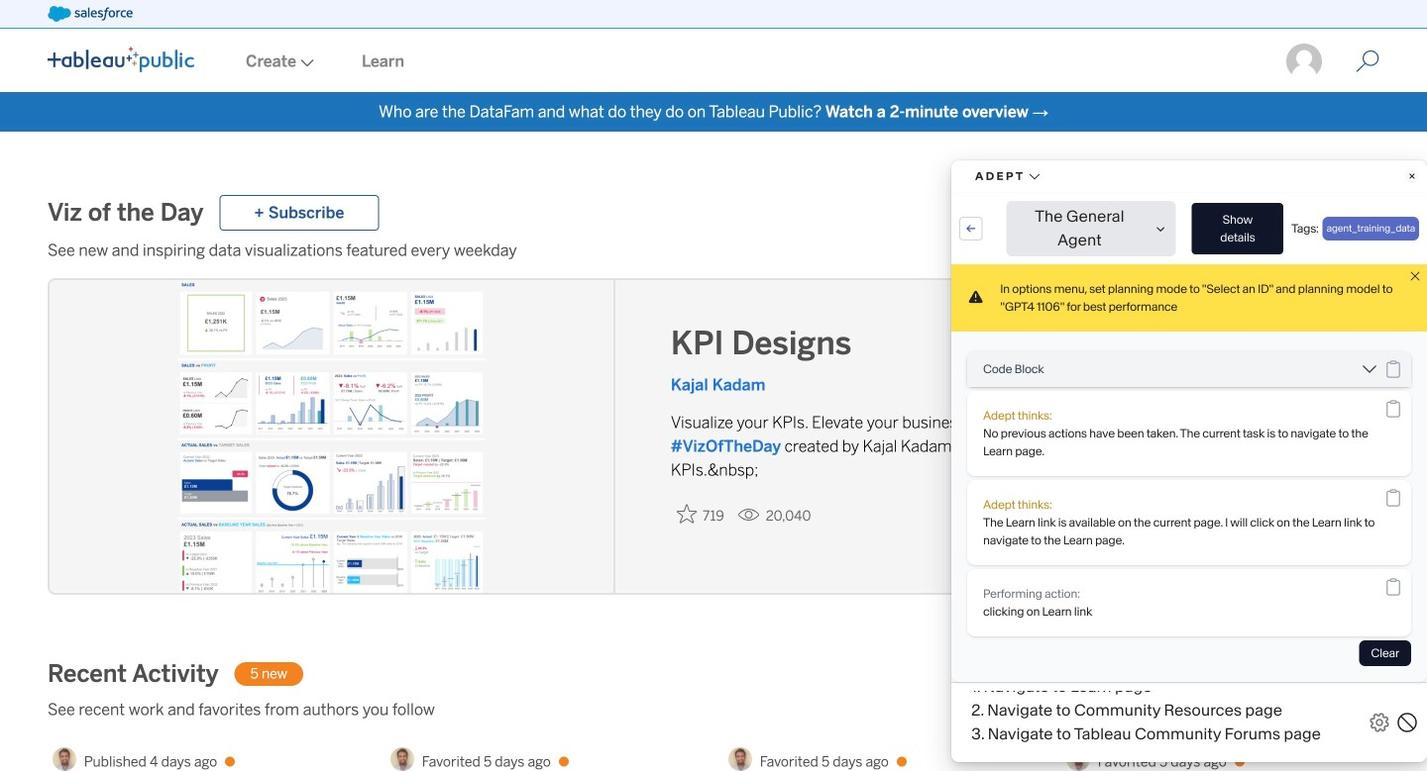 Task type: locate. For each thing, give the bounding box(es) containing it.
participate in projects designed by the community to help you learn, practice, and apply your data skills. image
[[48, 416, 517, 664]]

gary.orlando image
[[1284, 42, 1324, 81]]

find answers to your tableau questions and connect with the community to learn and collaborate with others. image
[[955, 416, 1425, 664]]

go to search image
[[1332, 50, 1403, 73]]

logo image
[[48, 47, 194, 72]]



Task type: vqa. For each thing, say whether or not it's contained in the screenshot.
the Viz of the Day 'Heading'
no



Task type: describe. For each thing, give the bounding box(es) containing it.
create image
[[296, 59, 314, 67]]

what's new, datafam? read all about the community and stay up-to-date on all things tableau public. image
[[501, 416, 971, 664]]

salesforce logo image
[[48, 6, 133, 22]]



